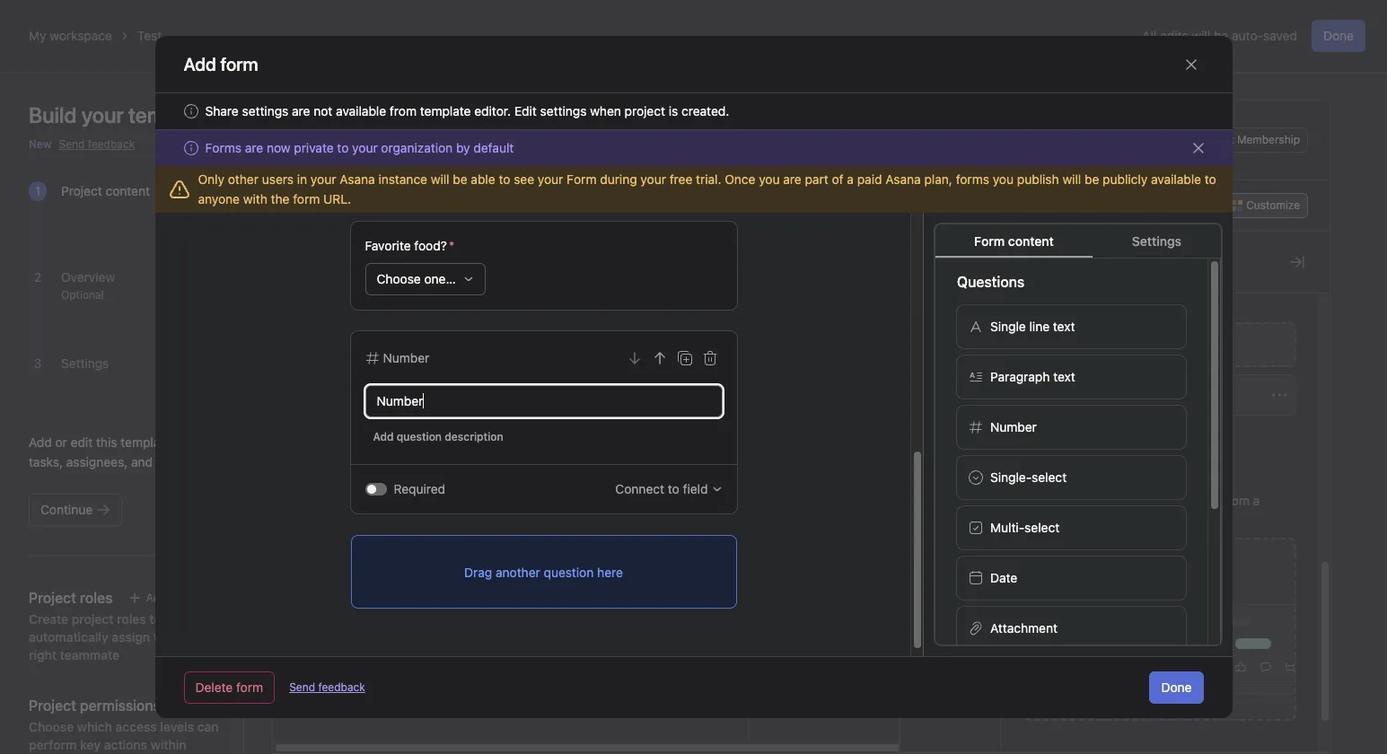 Task type: vqa. For each thing, say whether or not it's contained in the screenshot.
1st YOU from the left
yes



Task type: describe. For each thing, give the bounding box(es) containing it.
users
[[262, 172, 294, 187]]

project inside add form dialog
[[625, 103, 666, 119]]

1 horizontal spatial question
[[543, 564, 594, 580]]

0 horizontal spatial feedback
[[88, 137, 135, 151]]

single
[[990, 319, 1026, 334]]

roles
[[117, 612, 146, 627]]

forms for forms are now private to your organization by default
[[205, 140, 242, 155]]

publicly
[[1103, 172, 1148, 187]]

optional
[[61, 288, 104, 302]]

2 horizontal spatial will
[[1192, 28, 1211, 43]]

1 vertical spatial test
[[352, 113, 386, 134]]

task name
[[298, 241, 352, 254]]

remove field image
[[702, 351, 717, 366]]

add form
[[1058, 337, 1112, 352]]

created.
[[682, 103, 730, 119]]

now
[[267, 140, 291, 155]]

rules
[[937, 403, 965, 417]]

build
[[29, 102, 77, 128]]

0 horizontal spatial will
[[431, 172, 450, 187]]

new
[[29, 137, 52, 151]]

of
[[832, 172, 844, 187]]

0 horizontal spatial available
[[336, 103, 386, 119]]

drag
[[464, 564, 492, 580]]

other
[[228, 172, 259, 187]]

4 row from the top
[[273, 329, 1388, 362]]

forms are now private to your organization by default
[[205, 140, 514, 155]]

select for single-
[[1032, 470, 1067, 485]]

1 horizontal spatial form
[[975, 234, 1005, 249]]

the inside create project roles to automatically assign tasks to the right teammate
[[204, 630, 223, 645]]

standardized
[[1110, 493, 1186, 508]]

2
[[34, 269, 41, 285]]

are inside only other users in your asana instance will be able to see your form during your free trial.  once you are part of a paid asana plan, forms you publish will be publicly available to anyone with the form url.
[[784, 172, 802, 187]]

another
[[495, 564, 540, 580]]

2 you from the left
[[993, 172, 1014, 187]]

share
[[205, 103, 239, 119]]

a inside quickly create standardized tasks from a template.
[[1253, 493, 1260, 508]]

description
[[444, 430, 503, 444]]

all edits will be auto-saved
[[1143, 28, 1298, 43]]

3
[[34, 356, 42, 371]]

delete
[[195, 680, 233, 695]]

6
[[932, 315, 939, 329]]

to down add role button
[[149, 612, 161, 627]]

your right see on the top left of the page
[[538, 172, 563, 187]]

continue button
[[29, 494, 122, 526]]

template image
[[305, 129, 327, 151]]

key
[[80, 737, 101, 753]]

your template
[[81, 102, 213, 128]]

add for add or edit this template's default tasks, assignees, and due dates.
[[29, 435, 52, 450]]

0 horizontal spatial done button
[[1150, 672, 1204, 704]]

my workspace
[[29, 28, 112, 43]]

the inside only other users in your asana instance will be able to see your form during your free trial.  once you are part of a paid asana plan, forms you publish will be publicly available to anyone with the form url.
[[271, 191, 290, 207]]

add task
[[317, 198, 362, 212]]

move this field down image
[[627, 351, 641, 366]]

all
[[1143, 28, 1157, 43]]

templates
[[926, 595, 976, 609]]

project for project membership
[[1199, 133, 1235, 146]]

task for add task template
[[1141, 559, 1169, 575]]

default inside add form dialog
[[474, 140, 514, 155]]

add for add question description
[[373, 430, 393, 444]]

untitled form
[[1039, 387, 1115, 402]]

auto-
[[1232, 28, 1264, 43]]

levels
[[160, 719, 194, 735]]

section
[[354, 376, 403, 392]]

see
[[514, 172, 534, 187]]

add form button
[[1024, 322, 1297, 367]]

add question description button
[[365, 425, 511, 450]]

to down "close" icon
[[1205, 172, 1217, 187]]

send inside add form dialog
[[289, 681, 315, 694]]

send feedback
[[289, 681, 365, 694]]

select for multi-
[[1025, 520, 1060, 535]]

edit button
[[168, 693, 222, 719]]

single-
[[990, 470, 1032, 485]]

line
[[1029, 319, 1050, 334]]

due
[[156, 454, 178, 470]]

add for add task
[[317, 198, 337, 212]]

saved
[[1264, 28, 1298, 43]]

perform
[[29, 737, 77, 753]]

name
[[324, 241, 352, 254]]

paragraph
[[990, 369, 1050, 384]]

overview button
[[61, 269, 115, 285]]

forms for forms
[[1024, 298, 1066, 314]]

add role button
[[120, 586, 197, 611]]

publish
[[1017, 172, 1060, 187]]

1 settings from the left
[[242, 103, 289, 119]]

form for untitled form
[[1088, 387, 1115, 402]]

by
[[456, 140, 470, 155]]

connect to field button
[[615, 480, 722, 499]]

can
[[197, 719, 219, 735]]

here
[[597, 564, 623, 580]]

default view: list button
[[352, 140, 466, 165]]

1 you from the left
[[759, 172, 780, 187]]

close this dialog image
[[1184, 57, 1199, 71]]

edit
[[71, 435, 93, 450]]

organization
[[381, 140, 453, 155]]

form for delete form
[[236, 680, 263, 695]]

form inside only other users in your asana instance will be able to see your form during your free trial.  once you are part of a paid asana plan, forms you publish will be publicly available to anyone with the form url.
[[567, 172, 597, 187]]

1 horizontal spatial are
[[292, 103, 310, 119]]

choose which access levels can perform key actions withi
[[29, 719, 219, 754]]

share settings are not available from template editor. edit settings when project is created.
[[205, 103, 730, 119]]

1 for 1 form
[[935, 491, 940, 505]]

add for add form
[[1058, 337, 1081, 352]]

template.
[[1024, 513, 1078, 528]]

available inside only other users in your asana instance will be able to see your form during your free trial.  once you are part of a paid asana plan, forms you publish will be publicly available to anyone with the form url.
[[1151, 172, 1202, 187]]

part
[[805, 172, 829, 187]]

0 horizontal spatial are
[[245, 140, 263, 155]]

free
[[670, 172, 693, 187]]

default inside add or edit this template's default tasks, assignees, and due dates.
[[185, 435, 225, 450]]

field
[[683, 481, 708, 497]]

send feedback link inside add form dialog
[[289, 680, 365, 696]]

multi-
[[990, 520, 1025, 535]]

edits
[[1160, 28, 1189, 43]]

switch inside add form dialog
[[365, 483, 386, 496]]

duplicate this question image
[[677, 351, 692, 366]]

to down role
[[188, 630, 200, 645]]

private
[[294, 140, 334, 155]]

my workspace link
[[29, 28, 112, 43]]

your right template image
[[352, 140, 378, 155]]

questions
[[957, 274, 1025, 290]]

template's
[[121, 435, 182, 450]]

*
[[448, 238, 454, 253]]

0 vertical spatial done
[[1324, 28, 1354, 43]]



Task type: locate. For each thing, give the bounding box(es) containing it.
0 horizontal spatial settings
[[242, 103, 289, 119]]

paragraph text
[[990, 369, 1075, 384]]

1 vertical spatial 1
[[935, 491, 940, 505]]

number
[[383, 350, 429, 366], [990, 419, 1037, 435]]

close image
[[1191, 141, 1206, 155]]

with
[[243, 191, 267, 207]]

0 vertical spatial feedback
[[88, 137, 135, 151]]

access
[[116, 719, 157, 735]]

able
[[471, 172, 496, 187]]

done inside add form dialog
[[1162, 680, 1192, 695]]

switch
[[365, 483, 386, 496]]

food?
[[414, 238, 447, 253]]

1 row from the top
[[273, 231, 1388, 264]]

favorite
[[365, 238, 411, 253]]

instance
[[379, 172, 428, 187]]

0 horizontal spatial you
[[759, 172, 780, 187]]

1 vertical spatial tasks
[[153, 630, 185, 645]]

1 vertical spatial settings
[[61, 356, 109, 371]]

fields
[[942, 315, 970, 329]]

1 vertical spatial are
[[245, 140, 263, 155]]

1 horizontal spatial default
[[474, 140, 514, 155]]

0 horizontal spatial content
[[106, 183, 150, 198]]

list
[[443, 146, 458, 159]]

to left see on the top left of the page
[[499, 172, 511, 187]]

project up automatically
[[72, 612, 114, 627]]

edit
[[515, 103, 537, 119], [194, 699, 214, 712]]

0 horizontal spatial send
[[59, 137, 85, 151]]

1 vertical spatial task
[[940, 579, 963, 593]]

1 2 3
[[34, 183, 42, 371]]

customize inside dropdown button
[[1247, 198, 1301, 212]]

select up 'quickly'
[[1032, 470, 1067, 485]]

0 vertical spatial done button
[[1312, 20, 1366, 52]]

task inside task templates
[[940, 579, 963, 593]]

are left the part
[[784, 172, 802, 187]]

0 horizontal spatial done
[[1162, 680, 1192, 695]]

2 horizontal spatial be
[[1214, 28, 1229, 43]]

1 horizontal spatial done
[[1324, 28, 1354, 43]]

add inside dialog
[[373, 430, 393, 444]]

1 vertical spatial from
[[1223, 493, 1250, 508]]

trial.
[[696, 172, 722, 187]]

0 horizontal spatial number
[[383, 350, 429, 366]]

0 horizontal spatial task
[[340, 198, 362, 212]]

1 vertical spatial project
[[61, 183, 102, 198]]

will
[[1192, 28, 1211, 43], [431, 172, 450, 187], [1063, 172, 1082, 187]]

1 form
[[935, 491, 967, 505]]

delete form button
[[184, 672, 275, 704]]

from right the standardized
[[1223, 493, 1250, 508]]

project membership
[[1199, 133, 1301, 146]]

are left not
[[292, 103, 310, 119]]

will down list
[[431, 172, 450, 187]]

2 text from the top
[[1053, 369, 1075, 384]]

settings down publicly
[[1132, 234, 1182, 249]]

single-select
[[990, 470, 1067, 485]]

be left able
[[453, 172, 468, 187]]

project inside button
[[1199, 133, 1235, 146]]

untitled
[[1039, 387, 1085, 402]]

0 vertical spatial settings
[[1132, 234, 1182, 249]]

0 vertical spatial available
[[336, 103, 386, 119]]

tasks right assign
[[153, 630, 185, 645]]

0 horizontal spatial forms
[[205, 140, 242, 155]]

question up required
[[396, 430, 441, 444]]

delete form
[[195, 680, 263, 695]]

question inside button
[[396, 430, 441, 444]]

tasks,
[[29, 454, 63, 470]]

task up name
[[340, 198, 362, 212]]

0 vertical spatial select
[[1032, 470, 1067, 485]]

0 vertical spatial text
[[1053, 319, 1075, 334]]

tasks inside quickly create standardized tasks from a template.
[[1189, 493, 1220, 508]]

text
[[1053, 319, 1075, 334], [1053, 369, 1075, 384]]

add role
[[146, 591, 189, 604]]

forms up "line"
[[1024, 298, 1066, 314]]

1 vertical spatial edit
[[194, 699, 214, 712]]

content down new send feedback
[[106, 183, 150, 198]]

task for add task
[[340, 198, 362, 212]]

1 vertical spatial available
[[1151, 172, 1202, 187]]

0 horizontal spatial edit
[[194, 699, 214, 712]]

0 vertical spatial number
[[383, 350, 429, 366]]

once
[[725, 172, 756, 187]]

forms up only
[[205, 140, 242, 155]]

0 horizontal spatial project
[[61, 183, 102, 198]]

from inside quickly create standardized tasks from a template.
[[1223, 493, 1250, 508]]

0 horizontal spatial customize
[[1024, 251, 1110, 272]]

add left section
[[323, 376, 350, 392]]

be left publicly
[[1085, 172, 1100, 187]]

task up templates on the bottom right of page
[[940, 579, 963, 593]]

1 horizontal spatial from
[[1223, 493, 1250, 508]]

settings
[[242, 103, 289, 119], [540, 103, 587, 119]]

add for add task template
[[1110, 559, 1137, 575]]

new send feedback
[[29, 137, 135, 151]]

anyone
[[198, 191, 240, 207]]

actions
[[104, 737, 147, 753]]

forms
[[956, 172, 990, 187]]

1 vertical spatial done button
[[1150, 672, 1204, 704]]

1 vertical spatial text
[[1053, 369, 1075, 384]]

0 vertical spatial are
[[292, 103, 310, 119]]

tasks
[[1189, 493, 1220, 508], [153, 630, 185, 645]]

add form dialog
[[155, 0, 1233, 754]]

tasks inside create project roles to automatically assign tasks to the right teammate
[[153, 630, 185, 645]]

0 horizontal spatial test
[[137, 28, 162, 43]]

content up questions
[[1009, 234, 1054, 249]]

1 vertical spatial a
[[1253, 493, 1260, 508]]

1 horizontal spatial settings
[[540, 103, 587, 119]]

multi-select
[[990, 520, 1060, 535]]

a
[[847, 172, 854, 187], [1253, 493, 1260, 508]]

1 horizontal spatial task
[[940, 579, 963, 593]]

1 horizontal spatial send feedback link
[[289, 680, 365, 696]]

done button
[[1312, 20, 1366, 52], [1150, 672, 1204, 704]]

customize button
[[1224, 193, 1309, 218]]

connect
[[615, 481, 664, 497]]

0 vertical spatial 1
[[35, 183, 41, 198]]

0 horizontal spatial from
[[390, 103, 417, 119]]

workspace
[[50, 28, 112, 43]]

add for add section
[[323, 376, 350, 392]]

date
[[922, 241, 945, 254]]

task inside button
[[1141, 559, 1169, 575]]

1 vertical spatial project
[[72, 612, 114, 627]]

form left during
[[567, 172, 597, 187]]

choose
[[29, 719, 74, 735]]

add inside button
[[146, 591, 167, 604]]

add for add role
[[146, 591, 167, 604]]

test right 'workspace' at the top left of the page
[[137, 28, 162, 43]]

1 horizontal spatial the
[[271, 191, 290, 207]]

forms inside add form dialog
[[205, 140, 242, 155]]

settings inside add form dialog
[[1132, 234, 1182, 249]]

project left membership
[[1199, 133, 1235, 146]]

which
[[77, 719, 112, 735]]

project content
[[61, 183, 150, 198]]

0 vertical spatial tasks
[[1189, 493, 1220, 508]]

0 vertical spatial the
[[271, 191, 290, 207]]

1 horizontal spatial will
[[1063, 172, 1082, 187]]

add section
[[323, 376, 403, 392]]

settings right the 3
[[61, 356, 109, 371]]

1 vertical spatial done
[[1162, 680, 1192, 695]]

tasks right the standardized
[[1189, 493, 1220, 508]]

0 vertical spatial question
[[396, 430, 441, 444]]

1 down new
[[35, 183, 41, 198]]

1 horizontal spatial project
[[625, 103, 666, 119]]

project content button
[[61, 183, 150, 198]]

the down users
[[271, 191, 290, 207]]

1 vertical spatial send feedback link
[[289, 680, 365, 696]]

feedback
[[88, 137, 135, 151], [318, 681, 365, 694]]

content inside add form dialog
[[1009, 234, 1054, 249]]

due
[[899, 241, 919, 254]]

task inside "button"
[[340, 198, 362, 212]]

6 fields
[[932, 315, 970, 329]]

2 row from the top
[[273, 264, 1388, 297]]

template down quickly create standardized tasks from a template.
[[1173, 559, 1232, 575]]

1 vertical spatial feedback
[[318, 681, 365, 694]]

a inside only other users in your asana instance will be able to see your form during your free trial.  once you are part of a paid asana plan, forms you publish will be publicly available to anyone with the form url.
[[847, 172, 854, 187]]

edit right editor.
[[515, 103, 537, 119]]

available up the forms are now private to your organization by default
[[336, 103, 386, 119]]

task left name
[[298, 241, 321, 254]]

add up task name
[[317, 198, 337, 212]]

asana right paid
[[886, 172, 921, 187]]

task templates
[[1024, 467, 1125, 483]]

the up the delete
[[204, 630, 223, 645]]

default right by
[[474, 140, 514, 155]]

1 horizontal spatial customize
[[1247, 198, 1301, 212]]

0 vertical spatial content
[[106, 183, 150, 198]]

dates.
[[181, 454, 217, 470]]

text right "line"
[[1053, 319, 1075, 334]]

untitled form button
[[1024, 375, 1297, 416]]

task for task templates
[[940, 579, 963, 593]]

from inside add form dialog
[[390, 103, 417, 119]]

1 vertical spatial content
[[1009, 234, 1054, 249]]

1 horizontal spatial you
[[993, 172, 1014, 187]]

1 horizontal spatial content
[[1009, 234, 1054, 249]]

project permissions
[[29, 698, 161, 714]]

0 horizontal spatial send feedback link
[[59, 137, 135, 153]]

form left projects at top
[[975, 234, 1005, 249]]

add left role
[[146, 591, 167, 604]]

row containing task name
[[273, 231, 1388, 264]]

tags
[[1131, 241, 1155, 254]]

date
[[990, 570, 1017, 586]]

you right forms
[[993, 172, 1014, 187]]

form content
[[975, 234, 1054, 249]]

test
[[137, 28, 162, 43], [352, 113, 386, 134]]

0 vertical spatial template
[[420, 103, 471, 119]]

number up section
[[383, 350, 429, 366]]

1 horizontal spatial settings
[[1132, 234, 1182, 249]]

0 vertical spatial default
[[474, 140, 514, 155]]

1 vertical spatial select
[[1025, 520, 1060, 535]]

1 horizontal spatial be
[[1085, 172, 1100, 187]]

1 vertical spatial send
[[289, 681, 315, 694]]

task down quickly create standardized tasks from a template.
[[1141, 559, 1169, 575]]

overview optional
[[61, 269, 115, 302]]

project inside create project roles to automatically assign tasks to the right teammate
[[72, 612, 114, 627]]

template inside add form dialog
[[420, 103, 471, 119]]

form
[[567, 172, 597, 187], [975, 234, 1005, 249]]

task templates
[[926, 579, 976, 609]]

0 vertical spatial customize
[[1247, 198, 1301, 212]]

send right new
[[59, 137, 85, 151]]

0 horizontal spatial task
[[298, 241, 321, 254]]

and
[[131, 454, 153, 470]]

you right once
[[759, 172, 780, 187]]

will right publish
[[1063, 172, 1082, 187]]

2 horizontal spatial are
[[784, 172, 802, 187]]

to right template image
[[337, 140, 349, 155]]

quickly
[[1024, 493, 1067, 508]]

Question name text field
[[365, 385, 722, 418]]

1 text from the top
[[1053, 319, 1075, 334]]

add down quickly create standardized tasks from a template.
[[1110, 559, 1137, 575]]

assign
[[112, 630, 150, 645]]

1 inside 1 2 3
[[35, 183, 41, 198]]

1 vertical spatial task
[[1141, 559, 1169, 575]]

send right delete form
[[289, 681, 315, 694]]

are left now
[[245, 140, 263, 155]]

content for project content
[[106, 183, 150, 198]]

to inside dropdown button
[[668, 481, 679, 497]]

dependencies
[[1256, 241, 1328, 254]]

1 horizontal spatial test
[[352, 113, 386, 134]]

1 horizontal spatial project
[[1199, 133, 1235, 146]]

edit down the delete
[[194, 699, 214, 712]]

0 horizontal spatial settings
[[61, 356, 109, 371]]

0 horizontal spatial default
[[185, 435, 225, 450]]

row
[[273, 231, 1388, 264], [273, 264, 1388, 297], [273, 296, 1388, 330], [273, 329, 1388, 362]]

to left field
[[668, 481, 679, 497]]

done
[[1324, 28, 1354, 43], [1162, 680, 1192, 695]]

asana up url.
[[340, 172, 375, 187]]

settings up now
[[242, 103, 289, 119]]

add down the single line text
[[1058, 337, 1081, 352]]

build your template
[[29, 102, 213, 128]]

1 vertical spatial number
[[990, 419, 1037, 435]]

available
[[336, 103, 386, 119], [1151, 172, 1202, 187]]

1 vertical spatial form
[[975, 234, 1005, 249]]

0 horizontal spatial be
[[453, 172, 468, 187]]

task for task name
[[298, 241, 321, 254]]

1 horizontal spatial a
[[1253, 493, 1260, 508]]

membership
[[1238, 133, 1301, 146]]

be left 'auto-'
[[1214, 28, 1229, 43]]

1 for 1 2 3
[[35, 183, 41, 198]]

add inside "button"
[[317, 198, 337, 212]]

1 down the rules at right bottom
[[935, 491, 940, 505]]

project for project content
[[61, 183, 102, 198]]

task inside "row"
[[298, 241, 321, 254]]

question
[[396, 430, 441, 444], [543, 564, 594, 580]]

1 asana from the left
[[340, 172, 375, 187]]

edit inside button
[[194, 699, 214, 712]]

test up the forms are now private to your organization by default
[[352, 113, 386, 134]]

form for add form
[[1085, 337, 1112, 352]]

2 asana from the left
[[886, 172, 921, 187]]

project down new send feedback
[[61, 183, 102, 198]]

1 horizontal spatial available
[[1151, 172, 1202, 187]]

from up organization
[[390, 103, 417, 119]]

only
[[198, 172, 225, 187]]

select down 'quickly'
[[1025, 520, 1060, 535]]

customize up dependencies
[[1247, 198, 1301, 212]]

number up single-
[[990, 419, 1037, 435]]

template inside button
[[1173, 559, 1232, 575]]

move this field up image
[[652, 351, 666, 366]]

0 vertical spatial test
[[137, 28, 162, 43]]

edit inside add form dialog
[[515, 103, 537, 119]]

0 vertical spatial project
[[1199, 133, 1235, 146]]

not
[[314, 103, 333, 119]]

available down "close" icon
[[1151, 172, 1202, 187]]

your right in
[[311, 172, 336, 187]]

automatically
[[29, 630, 108, 645]]

1 horizontal spatial feedback
[[318, 681, 365, 694]]

2 vertical spatial are
[[784, 172, 802, 187]]

settings button
[[61, 356, 109, 371]]

close details image
[[1291, 255, 1305, 269]]

1 vertical spatial forms
[[1024, 298, 1066, 314]]

add
[[317, 198, 337, 212], [1058, 337, 1081, 352], [323, 376, 350, 392], [373, 430, 393, 444], [29, 435, 52, 450], [1110, 559, 1137, 575], [146, 591, 167, 604]]

your left "free" at the top left of the page
[[641, 172, 666, 187]]

text up untitled
[[1053, 369, 1075, 384]]

0 horizontal spatial the
[[204, 630, 223, 645]]

1 horizontal spatial tasks
[[1189, 493, 1220, 508]]

1 vertical spatial question
[[543, 564, 594, 580]]

add form
[[184, 53, 258, 74]]

form for 1 form
[[943, 491, 967, 505]]

paid
[[858, 172, 882, 187]]

only other users in your asana instance will be able to see your form during your free trial.  once you are part of a paid asana plan, forms you publish will be publicly available to anyone with the form url.
[[198, 172, 1217, 207]]

add question description
[[373, 430, 503, 444]]

add up tasks,
[[29, 435, 52, 450]]

0 vertical spatial task
[[340, 198, 362, 212]]

feedback inside add form dialog
[[318, 681, 365, 694]]

add down section
[[373, 430, 393, 444]]

0 vertical spatial from
[[390, 103, 417, 119]]

overview
[[61, 269, 115, 285]]

project
[[625, 103, 666, 119], [72, 612, 114, 627]]

0 horizontal spatial asana
[[340, 172, 375, 187]]

project left is
[[625, 103, 666, 119]]

default up dates.
[[185, 435, 225, 450]]

0 vertical spatial send feedback link
[[59, 137, 135, 153]]

1 horizontal spatial done button
[[1312, 20, 1366, 52]]

select
[[1032, 470, 1067, 485], [1025, 520, 1060, 535]]

in
[[297, 172, 307, 187]]

3 row from the top
[[273, 296, 1388, 330]]

1 vertical spatial customize
[[1024, 251, 1110, 272]]

0 vertical spatial a
[[847, 172, 854, 187]]

create
[[29, 612, 68, 627]]

form inside only other users in your asana instance will be able to see your form during your free trial.  once you are part of a paid asana plan, forms you publish will be publicly available to anyone with the form url.
[[293, 191, 320, 207]]

form
[[293, 191, 320, 207], [1085, 337, 1112, 352], [1088, 387, 1115, 402], [943, 491, 967, 505], [236, 680, 263, 695]]

1 horizontal spatial asana
[[886, 172, 921, 187]]

1 horizontal spatial edit
[[515, 103, 537, 119]]

the
[[271, 191, 290, 207], [204, 630, 223, 645]]

0 vertical spatial send
[[59, 137, 85, 151]]

question left here
[[543, 564, 594, 580]]

settings left when
[[540, 103, 587, 119]]

will right edits
[[1192, 28, 1211, 43]]

create
[[1070, 493, 1107, 508]]

customize down "form content"
[[1024, 251, 1110, 272]]

template up by
[[420, 103, 471, 119]]

1 horizontal spatial 1
[[935, 491, 940, 505]]

this
[[96, 435, 117, 450]]

add inside add or edit this template's default tasks, assignees, and due dates.
[[29, 435, 52, 450]]

content for form content
[[1009, 234, 1054, 249]]

2 settings from the left
[[540, 103, 587, 119]]

is
[[669, 103, 678, 119]]



